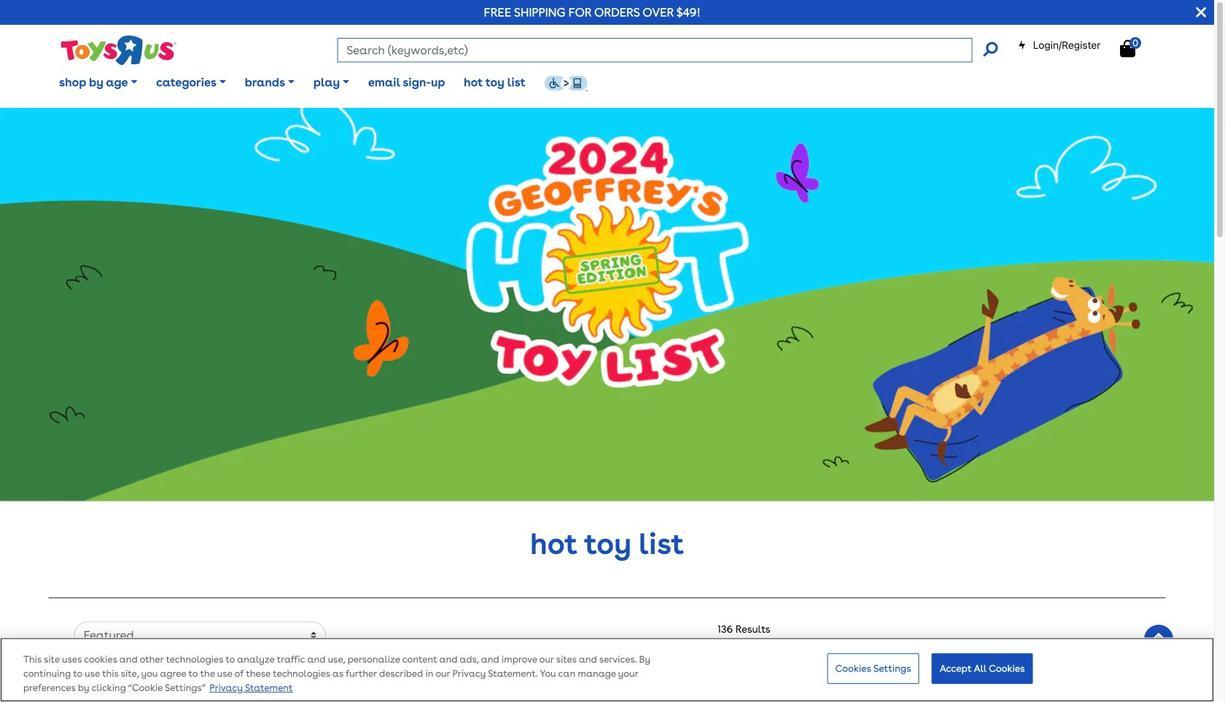 Task type: vqa. For each thing, say whether or not it's contained in the screenshot.
and the Fisher
no



Task type: describe. For each thing, give the bounding box(es) containing it.
fisher-price® laugh & learn® mix & learn dj table image
[[1002, 662, 1122, 703]]

Enter Keyword or Item No. search field
[[337, 38, 973, 62]]



Task type: locate. For each thing, give the bounding box(es) containing it.
2024 geoffreys hot toy list spring edition image
[[0, 108, 1216, 502]]

this icon serves as a link to download the essential accessibility assistive technology app for individuals with physical disabilities. it is featured as part of our commitment to diversity and inclusion. image
[[545, 75, 588, 91]]

sesame street elmo slide plush image
[[582, 662, 702, 703]]

shopping bag image
[[1121, 40, 1136, 57]]

menu bar
[[50, 57, 1215, 108]]

disney junior minnie mouse sing and dance butterfly ballerina lights and sounds plush,  sings "just like a butterfly image
[[373, 662, 493, 703]]

wish interactive valentino star large doll image
[[792, 662, 912, 703]]

main content
[[0, 108, 1216, 703]]

None search field
[[337, 38, 999, 62]]

close button image
[[1197, 4, 1207, 20]]

toys r us image
[[60, 34, 176, 67]]



